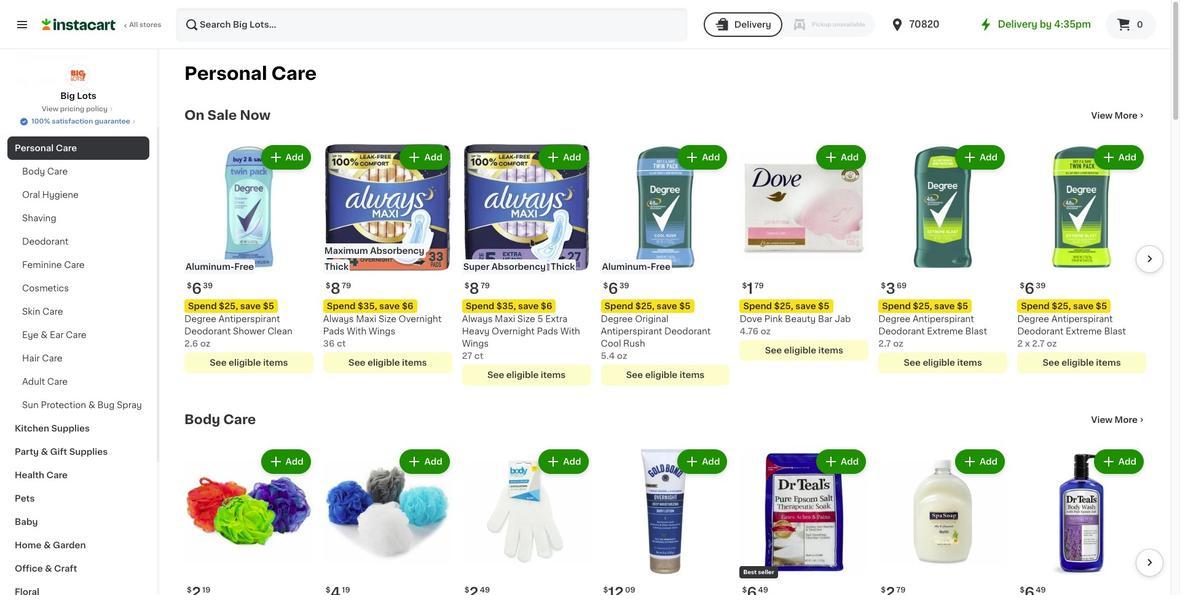 Task type: vqa. For each thing, say whether or not it's contained in the screenshot.


Task type: describe. For each thing, give the bounding box(es) containing it.
spend for degree original antiperspirant deodorant cool rush 5.4 oz
[[605, 302, 634, 311]]

extra
[[546, 315, 568, 323]]

supplies inside 'party & gift supplies' link
[[69, 448, 108, 456]]

view more for body care
[[1092, 416, 1138, 424]]

see eligible items for 5.4 oz
[[627, 371, 705, 379]]

$ 8 79 for super absorbency
[[465, 282, 490, 296]]

hair care link
[[7, 347, 149, 370]]

office & craft
[[15, 565, 77, 573]]

delivery for delivery by 4:35pm
[[999, 20, 1038, 29]]

skin
[[22, 308, 40, 316]]

6 for degree original antiperspirant deodorant cool rush
[[609, 282, 619, 296]]

lists link
[[7, 69, 149, 93]]

79 for dove pink beauty bar jab 4.76 oz
[[755, 282, 764, 290]]

see eligible items for 4.76 oz
[[766, 346, 844, 355]]

$5 for degree antiperspirant deodorant extreme blast 2 x 2.7 oz
[[1097, 302, 1108, 311]]

100% satisfaction guarantee
[[31, 118, 130, 125]]

office
[[15, 565, 43, 573]]

it
[[54, 52, 60, 61]]

& for ear
[[41, 331, 48, 340]]

spend $25, save $5 for 5.4 oz
[[605, 302, 691, 311]]

degree original antiperspirant deodorant cool rush 5.4 oz
[[601, 315, 711, 360]]

dove
[[740, 315, 763, 323]]

blast for 6
[[1105, 327, 1127, 336]]

all stores
[[129, 22, 162, 28]]

size for wings
[[379, 315, 397, 323]]

delivery by 4:35pm
[[999, 20, 1092, 29]]

oral hygiene link
[[7, 183, 149, 207]]

adult care link
[[7, 370, 149, 394]]

spend for always maxi size 5 extra heavy overnight pads with wings 27 ct
[[466, 302, 495, 311]]

office & craft link
[[7, 557, 149, 581]]

home
[[15, 541, 42, 550]]

home & garden
[[15, 541, 86, 550]]

items for degree antiperspirant deodorant shower clean 2.6 oz
[[263, 358, 288, 367]]

party
[[15, 448, 39, 456]]

view more link for body care
[[1092, 414, 1147, 426]]

spend for dove pink beauty bar jab 4.76 oz
[[744, 302, 773, 311]]

big
[[60, 92, 75, 100]]

craft
[[54, 565, 77, 573]]

oz inside degree original antiperspirant deodorant cool rush 5.4 oz
[[617, 352, 628, 360]]

79 for always maxi size overnight pads with wings 36 ct
[[342, 282, 351, 290]]

$35, for wings
[[358, 302, 377, 311]]

100% satisfaction guarantee button
[[19, 114, 138, 127]]

on
[[185, 109, 205, 122]]

$25, for 2.7 oz
[[914, 302, 933, 311]]

36
[[323, 339, 335, 348]]

& for gift
[[41, 448, 48, 456]]

stores
[[140, 22, 162, 28]]

2.6
[[185, 339, 198, 348]]

2.7 inside degree antiperspirant deodorant extreme blast 2 x 2.7 oz
[[1033, 339, 1045, 348]]

wings inside always maxi size 5 extra heavy overnight pads with wings 27 ct
[[462, 339, 489, 348]]

best seller
[[744, 569, 775, 575]]

x
[[1026, 339, 1031, 348]]

69
[[897, 282, 907, 290]]

cool
[[601, 339, 622, 348]]

see eligible items button for 4.76 oz
[[740, 340, 869, 361]]

wings inside the always maxi size overnight pads with wings 36 ct
[[369, 327, 396, 336]]

clean
[[268, 327, 293, 336]]

spend for always maxi size overnight pads with wings 36 ct
[[327, 302, 356, 311]]

oz for 1
[[761, 327, 771, 336]]

6 for degree antiperspirant deodorant shower clean
[[192, 282, 202, 296]]

best
[[744, 569, 757, 575]]

spend $35, save $6 for wings
[[327, 302, 414, 311]]

view more link for on sale now
[[1092, 109, 1147, 122]]

body care link for view more link associated with body care
[[185, 413, 256, 427]]

0
[[1138, 20, 1144, 29]]

items for degree original antiperspirant deodorant cool rush 5.4 oz
[[680, 371, 705, 379]]

overnight inside the always maxi size overnight pads with wings 36 ct
[[399, 315, 442, 323]]

adult care
[[22, 378, 68, 386]]

health
[[15, 471, 44, 480]]

care inside 'link'
[[43, 308, 63, 316]]

eye
[[22, 331, 38, 340]]

save for dove pink beauty bar jab 4.76 oz
[[796, 302, 817, 311]]

09
[[625, 587, 636, 594]]

super
[[464, 263, 490, 271]]

2
[[1018, 339, 1023, 348]]

item carousel region for body care
[[167, 442, 1164, 595]]

heavy
[[462, 327, 490, 336]]

spend $35, save $6 for overnight
[[466, 302, 553, 311]]

27
[[462, 352, 473, 360]]

delivery by 4:35pm link
[[979, 17, 1092, 32]]

$5 for dove pink beauty bar jab 4.76 oz
[[819, 302, 830, 311]]

save for degree antiperspirant deodorant extreme blast 2.7 oz
[[935, 302, 955, 311]]

1 horizontal spatial body
[[185, 413, 220, 426]]

party & gift supplies
[[15, 448, 108, 456]]

eligible for 4.76 oz
[[785, 346, 817, 355]]

super absorbency thick
[[464, 263, 575, 271]]

pricing
[[60, 106, 85, 113]]

2 49 from the left
[[759, 587, 769, 594]]

see eligible items for 2 x 2.7 oz
[[1043, 358, 1122, 367]]

sun
[[22, 401, 39, 410]]

1
[[747, 282, 754, 296]]

skin care
[[22, 308, 63, 316]]

0 button
[[1106, 10, 1157, 39]]

big lots link
[[60, 64, 96, 102]]

cosmetics link
[[7, 277, 149, 300]]

save for degree antiperspirant deodorant extreme blast 2 x 2.7 oz
[[1074, 302, 1094, 311]]

oral
[[22, 191, 40, 199]]

$6 for 5
[[541, 302, 553, 311]]

with inside the always maxi size overnight pads with wings 36 ct
[[347, 327, 367, 336]]

see eligible items for 36 ct
[[349, 358, 427, 367]]

hygiene
[[42, 191, 79, 199]]

antiperspirant for 2 x 2.7 oz
[[1052, 315, 1114, 323]]

degree for degree antiperspirant deodorant extreme blast 2 x 2.7 oz
[[1018, 315, 1050, 323]]

on sale now
[[185, 109, 271, 122]]

degree antiperspirant deodorant shower clean 2.6 oz
[[185, 315, 293, 348]]

supplies inside kitchen supplies link
[[51, 424, 90, 433]]

1 horizontal spatial personal care
[[185, 65, 317, 82]]

8 for always maxi size overnight pads with wings
[[331, 282, 341, 296]]

eligible for 2.6 oz
[[229, 358, 261, 367]]

items for dove pink beauty bar jab 4.76 oz
[[819, 346, 844, 355]]

aluminum- for original
[[602, 263, 651, 271]]

jab
[[835, 315, 852, 323]]

deodorant for degree antiperspirant deodorant shower clean 2.6 oz
[[185, 327, 231, 336]]

& left 'bug' on the left
[[88, 401, 95, 410]]

party & gift supplies link
[[7, 440, 149, 464]]

protection
[[41, 401, 86, 410]]

aluminum-free for antiperspirant
[[186, 263, 254, 271]]

baby link
[[7, 510, 149, 534]]

ct inside always maxi size 5 extra heavy overnight pads with wings 27 ct
[[475, 352, 484, 360]]

product group containing 3
[[879, 143, 1008, 373]]

save for degree antiperspirant deodorant shower clean 2.6 oz
[[240, 302, 261, 311]]

pads inside always maxi size 5 extra heavy overnight pads with wings 27 ct
[[537, 327, 559, 336]]

lists
[[34, 77, 56, 85]]

instacart logo image
[[42, 17, 116, 32]]

70820
[[910, 20, 940, 29]]

bar
[[819, 315, 833, 323]]

shaving link
[[7, 207, 149, 230]]

sun protection & bug spray link
[[7, 394, 149, 417]]

eligible for 2.7 oz
[[923, 358, 956, 367]]

Search field
[[177, 9, 687, 41]]

$5 for degree antiperspirant deodorant shower clean 2.6 oz
[[263, 302, 274, 311]]

$ 1 79
[[743, 282, 764, 296]]

0 horizontal spatial body care
[[22, 167, 68, 176]]

$ 6 39 for degree antiperspirant deodorant extreme blast 2 x 2.7 oz
[[1020, 282, 1046, 296]]

size for overnight
[[518, 315, 536, 323]]

see eligible items button for 36 ct
[[323, 352, 452, 373]]

antiperspirant inside degree original antiperspirant deodorant cool rush 5.4 oz
[[601, 327, 663, 336]]

deodorant inside degree original antiperspirant deodorant cool rush 5.4 oz
[[665, 327, 711, 336]]

eye & ear care
[[22, 331, 86, 340]]

extreme for 6
[[1067, 327, 1103, 336]]

always for heavy
[[462, 315, 493, 323]]

see for 5.4 oz
[[627, 371, 644, 379]]

overnight inside always maxi size 5 extra heavy overnight pads with wings 27 ct
[[492, 327, 535, 336]]

degree antiperspirant deodorant extreme blast 2.7 oz
[[879, 315, 988, 348]]

spend $25, save $5 for 4.76 oz
[[744, 302, 830, 311]]

2 19 from the left
[[342, 587, 350, 594]]

spend for degree antiperspirant deodorant shower clean 2.6 oz
[[188, 302, 217, 311]]

see eligible items for 2.6 oz
[[210, 358, 288, 367]]

eye & ear care link
[[7, 324, 149, 347]]

deodorant link
[[7, 230, 149, 253]]

hair
[[22, 354, 40, 363]]

all
[[129, 22, 138, 28]]

household
[[15, 121, 63, 129]]

health care link
[[7, 464, 149, 487]]

pets link
[[7, 487, 149, 510]]

oz for 3
[[894, 339, 904, 348]]

& for craft
[[45, 565, 52, 573]]

items for degree antiperspirant deodorant extreme blast 2.7 oz
[[958, 358, 983, 367]]

pink
[[765, 315, 783, 323]]

garden
[[53, 541, 86, 550]]



Task type: locate. For each thing, give the bounding box(es) containing it.
0 horizontal spatial delivery
[[735, 20, 772, 29]]

ct right 36
[[337, 339, 346, 348]]

see eligible items button for 2.7 oz
[[879, 352, 1008, 373]]

1 vertical spatial body care link
[[185, 413, 256, 427]]

2 aluminum-free from the left
[[602, 263, 671, 271]]

0 horizontal spatial 6
[[192, 282, 202, 296]]

deodorant inside degree antiperspirant deodorant shower clean 2.6 oz
[[185, 327, 231, 336]]

2 $6 from the left
[[541, 302, 553, 311]]

thick up the "extra"
[[551, 263, 575, 271]]

eligible down the dove pink beauty bar jab 4.76 oz
[[785, 346, 817, 355]]

service type group
[[704, 12, 876, 37]]

size
[[379, 315, 397, 323], [518, 315, 536, 323]]

body care link
[[7, 160, 149, 183], [185, 413, 256, 427]]

2 spend $35, save $6 from the left
[[466, 302, 553, 311]]

1 horizontal spatial extreme
[[1067, 327, 1103, 336]]

blast inside "degree antiperspirant deodorant extreme blast 2.7 oz"
[[966, 327, 988, 336]]

1 $25, from the left
[[219, 302, 238, 311]]

big lots logo image
[[67, 64, 90, 87]]

deodorant for degree antiperspirant deodorant extreme blast 2 x 2.7 oz
[[1018, 327, 1064, 336]]

deodorant down the "original"
[[665, 327, 711, 336]]

6
[[192, 282, 202, 296], [609, 282, 619, 296], [1025, 282, 1035, 296]]

hair care
[[22, 354, 62, 363]]

6 save from the left
[[935, 302, 955, 311]]

0 horizontal spatial extreme
[[928, 327, 964, 336]]

0 vertical spatial body care
[[22, 167, 68, 176]]

ct
[[337, 339, 346, 348], [475, 352, 484, 360]]

1 save from the left
[[240, 302, 261, 311]]

spray
[[117, 401, 142, 410]]

$5 up clean
[[263, 302, 274, 311]]

$25, for 2 x 2.7 oz
[[1052, 302, 1072, 311]]

antiperspirant for 2.7 oz
[[913, 315, 975, 323]]

1 vertical spatial ct
[[475, 352, 484, 360]]

see down rush
[[627, 371, 644, 379]]

absorbency for super
[[492, 263, 546, 271]]

see eligible items down shower
[[210, 358, 288, 367]]

item carousel region
[[167, 138, 1164, 393], [167, 442, 1164, 595]]

$ 6 39 up cool
[[604, 282, 630, 296]]

always inside always maxi size 5 extra heavy overnight pads with wings 27 ct
[[462, 315, 493, 323]]

3 save from the left
[[518, 302, 539, 311]]

items for degree antiperspirant deodorant extreme blast 2 x 2.7 oz
[[1097, 358, 1122, 367]]

1 horizontal spatial 49
[[759, 587, 769, 594]]

view for on sale now
[[1092, 111, 1113, 120]]

1 19 from the left
[[202, 587, 211, 594]]

39 up degree antiperspirant deodorant extreme blast 2 x 2.7 oz
[[1037, 282, 1046, 290]]

free for original
[[651, 263, 671, 271]]

2 degree from the left
[[601, 315, 633, 323]]

6 spend from the left
[[883, 302, 911, 311]]

absorbency right "maximum"
[[370, 247, 425, 255]]

see eligible items button down the always maxi size overnight pads with wings 36 ct
[[323, 352, 452, 373]]

see down always maxi size 5 extra heavy overnight pads with wings 27 ct
[[488, 371, 505, 379]]

save for degree original antiperspirant deodorant cool rush 5.4 oz
[[657, 302, 678, 311]]

1 horizontal spatial personal
[[185, 65, 267, 82]]

1 horizontal spatial with
[[561, 327, 581, 336]]

2 $ 6 39 from the left
[[604, 282, 630, 296]]

supplies
[[51, 424, 90, 433], [69, 448, 108, 456]]

ct inside the always maxi size overnight pads with wings 36 ct
[[337, 339, 346, 348]]

2 item carousel region from the top
[[167, 442, 1164, 595]]

79 for always maxi size 5 extra heavy overnight pads with wings 27 ct
[[481, 282, 490, 290]]

spend up heavy
[[466, 302, 495, 311]]

1 $6 from the left
[[402, 302, 414, 311]]

blast for 3
[[966, 327, 988, 336]]

body care link for oral hygiene link
[[7, 160, 149, 183]]

see eligible items down the always maxi size overnight pads with wings 36 ct
[[349, 358, 427, 367]]

1 spend $25, save $5 from the left
[[188, 302, 274, 311]]

spend $25, save $5
[[188, 302, 274, 311], [605, 302, 691, 311], [744, 302, 830, 311], [883, 302, 969, 311], [1022, 302, 1108, 311]]

2 view more from the top
[[1092, 416, 1138, 424]]

see eligible items button for 27 ct
[[462, 365, 591, 386]]

spend up 36
[[327, 302, 356, 311]]

oz right 2.6
[[200, 339, 211, 348]]

1 vertical spatial overnight
[[492, 327, 535, 336]]

degree inside degree antiperspirant deodorant extreme blast 2 x 2.7 oz
[[1018, 315, 1050, 323]]

1 vertical spatial body care
[[185, 413, 256, 426]]

2 $5 from the left
[[680, 302, 691, 311]]

0 horizontal spatial overnight
[[399, 315, 442, 323]]

spend up "x"
[[1022, 302, 1050, 311]]

0 vertical spatial ct
[[337, 339, 346, 348]]

see for 27 ct
[[488, 371, 505, 379]]

49
[[480, 587, 490, 594], [759, 587, 769, 594], [1037, 587, 1047, 594]]

1 horizontal spatial $ 6 39
[[604, 282, 630, 296]]

view more for on sale now
[[1092, 111, 1138, 120]]

degree antiperspirant deodorant extreme blast 2 x 2.7 oz
[[1018, 315, 1127, 348]]

0 horizontal spatial personal care
[[15, 144, 77, 153]]

$5 up 'bar'
[[819, 302, 830, 311]]

0 vertical spatial view more
[[1092, 111, 1138, 120]]

items down 'bar'
[[819, 346, 844, 355]]

more for on sale now
[[1115, 111, 1138, 120]]

3 49 from the left
[[1037, 587, 1047, 594]]

1 spend $35, save $6 from the left
[[327, 302, 414, 311]]

always up 36
[[323, 315, 354, 323]]

0 horizontal spatial body
[[22, 167, 45, 176]]

0 horizontal spatial wings
[[369, 327, 396, 336]]

maxi inside the always maxi size overnight pads with wings 36 ct
[[356, 315, 377, 323]]

eligible for 5.4 oz
[[646, 371, 678, 379]]

2 extreme from the left
[[1067, 327, 1103, 336]]

& for garden
[[44, 541, 51, 550]]

see for 36 ct
[[349, 358, 366, 367]]

1 always from the left
[[323, 315, 354, 323]]

5 $25, from the left
[[1052, 302, 1072, 311]]

1 vertical spatial body
[[185, 413, 220, 426]]

$ 6 39
[[187, 282, 213, 296], [604, 282, 630, 296], [1020, 282, 1046, 296]]

ear
[[50, 331, 64, 340]]

personal down household
[[15, 144, 54, 153]]

2 horizontal spatial $ 6 39
[[1020, 282, 1046, 296]]

1 pads from the left
[[323, 327, 345, 336]]

spend up cool
[[605, 302, 634, 311]]

2 6 from the left
[[609, 282, 619, 296]]

eligible
[[785, 346, 817, 355], [229, 358, 261, 367], [368, 358, 400, 367], [923, 358, 956, 367], [1062, 358, 1095, 367], [507, 371, 539, 379], [646, 371, 678, 379]]

2 $ 8 79 from the left
[[465, 282, 490, 296]]

2 horizontal spatial 6
[[1025, 282, 1035, 296]]

see eligible items button down shower
[[185, 352, 314, 373]]

0 horizontal spatial ct
[[337, 339, 346, 348]]

1 horizontal spatial free
[[651, 263, 671, 271]]

overnight
[[399, 315, 442, 323], [492, 327, 535, 336]]

3 $25, from the left
[[775, 302, 794, 311]]

0 horizontal spatial 49
[[480, 587, 490, 594]]

& right home
[[44, 541, 51, 550]]

see eligible items for 27 ct
[[488, 371, 566, 379]]

sun protection & bug spray
[[22, 401, 142, 410]]

6 for degree antiperspirant deodorant extreme blast
[[1025, 282, 1035, 296]]

0 vertical spatial more
[[1115, 111, 1138, 120]]

skin care link
[[7, 300, 149, 324]]

2 maxi from the left
[[495, 315, 516, 323]]

eligible down degree antiperspirant deodorant extreme blast 2 x 2.7 oz
[[1062, 358, 1095, 367]]

absorbency for maximum
[[370, 247, 425, 255]]

save up beauty
[[796, 302, 817, 311]]

see eligible items button for 2 x 2.7 oz
[[1018, 352, 1147, 373]]

guarantee
[[95, 118, 130, 125]]

$ 6 39 up 2.6
[[187, 282, 213, 296]]

by
[[1040, 20, 1053, 29]]

items for always maxi size overnight pads with wings 36 ct
[[402, 358, 427, 367]]

1 vertical spatial item carousel region
[[167, 442, 1164, 595]]

2 $25, from the left
[[636, 302, 655, 311]]

save up degree antiperspirant deodorant extreme blast 2 x 2.7 oz
[[1074, 302, 1094, 311]]

spend $25, save $5 up degree antiperspirant deodorant extreme blast 2 x 2.7 oz
[[1022, 302, 1108, 311]]

ct right 27
[[475, 352, 484, 360]]

1 horizontal spatial always
[[462, 315, 493, 323]]

2 $35, from the left
[[497, 302, 516, 311]]

2 thick from the left
[[551, 263, 575, 271]]

2 39 from the left
[[620, 282, 630, 290]]

2 with from the left
[[561, 327, 581, 336]]

see for 2.6 oz
[[210, 358, 227, 367]]

1 $ 8 79 from the left
[[326, 282, 351, 296]]

$25, for 4.76 oz
[[775, 302, 794, 311]]

eligible down always maxi size 5 extra heavy overnight pads with wings 27 ct
[[507, 371, 539, 379]]

0 vertical spatial body care link
[[7, 160, 149, 183]]

see eligible items button for 5.4 oz
[[601, 365, 730, 386]]

39 for degree antiperspirant deodorant shower clean 2.6 oz
[[203, 282, 213, 290]]

pads up 36
[[323, 327, 345, 336]]

supplies up health care link
[[69, 448, 108, 456]]

8 for always maxi size 5 extra heavy overnight pads with wings
[[470, 282, 480, 296]]

$ 6 39 up "x"
[[1020, 282, 1046, 296]]

2 spend from the left
[[327, 302, 356, 311]]

1 $ 6 39 from the left
[[187, 282, 213, 296]]

spend up dove
[[744, 302, 773, 311]]

items down always maxi size 5 extra heavy overnight pads with wings 27 ct
[[541, 371, 566, 379]]

original
[[635, 315, 669, 323]]

0 vertical spatial supplies
[[51, 424, 90, 433]]

item carousel region containing 6
[[167, 138, 1164, 393]]

1 horizontal spatial body care
[[185, 413, 256, 426]]

baby
[[15, 518, 38, 526]]

4 save from the left
[[657, 302, 678, 311]]

degree down $ 3 69 at the right top
[[879, 315, 911, 323]]

$ 6 39 for degree antiperspirant deodorant shower clean 2.6 oz
[[187, 282, 213, 296]]

3 degree from the left
[[879, 315, 911, 323]]

1 vertical spatial personal
[[15, 144, 54, 153]]

item carousel region for on sale now
[[167, 138, 1164, 393]]

1 horizontal spatial spend $35, save $6
[[466, 302, 553, 311]]

1 39 from the left
[[203, 282, 213, 290]]

lots
[[77, 92, 96, 100]]

antiperspirant inside degree antiperspirant deodorant extreme blast 2 x 2.7 oz
[[1052, 315, 1114, 323]]

always for with
[[323, 315, 354, 323]]

pads
[[323, 327, 345, 336], [537, 327, 559, 336]]

oz right 5.4
[[617, 352, 628, 360]]

pads inside the always maxi size overnight pads with wings 36 ct
[[323, 327, 345, 336]]

delivery inside button
[[735, 20, 772, 29]]

0 horizontal spatial $ 8 79
[[326, 282, 351, 296]]

2 always from the left
[[462, 315, 493, 323]]

1 spend from the left
[[188, 302, 217, 311]]

$5 up degree antiperspirant deodorant extreme blast 2 x 2.7 oz
[[1097, 302, 1108, 311]]

6 up cool
[[609, 282, 619, 296]]

0 horizontal spatial blast
[[966, 327, 988, 336]]

size inside the always maxi size overnight pads with wings 36 ct
[[379, 315, 397, 323]]

0 horizontal spatial $35,
[[358, 302, 377, 311]]

with
[[347, 327, 367, 336], [561, 327, 581, 336]]

5.4
[[601, 352, 615, 360]]

eligible for 2 x 2.7 oz
[[1062, 358, 1095, 367]]

personal inside "personal care" link
[[15, 144, 54, 153]]

1 $5 from the left
[[263, 302, 274, 311]]

personal care inside "personal care" link
[[15, 144, 77, 153]]

2.7 inside "degree antiperspirant deodorant extreme blast 2.7 oz"
[[879, 339, 892, 348]]

1 6 from the left
[[192, 282, 202, 296]]

1 horizontal spatial 2.7
[[1033, 339, 1045, 348]]

wings
[[369, 327, 396, 336], [462, 339, 489, 348]]

spend $25, save $5 up the "original"
[[605, 302, 691, 311]]

oz inside degree antiperspirant deodorant extreme blast 2 x 2.7 oz
[[1047, 339, 1058, 348]]

6 up 2.6
[[192, 282, 202, 296]]

spend up 2.6
[[188, 302, 217, 311]]

0 vertical spatial personal care
[[185, 65, 317, 82]]

deodorant for degree antiperspirant deodorant extreme blast 2.7 oz
[[879, 327, 925, 336]]

always inside the always maxi size overnight pads with wings 36 ct
[[323, 315, 354, 323]]

0 horizontal spatial size
[[379, 315, 397, 323]]

home & garden link
[[7, 534, 149, 557]]

0 vertical spatial wings
[[369, 327, 396, 336]]

product group
[[185, 143, 314, 373], [323, 143, 452, 373], [462, 143, 591, 386], [601, 143, 730, 386], [740, 143, 869, 361], [879, 143, 1008, 373], [1018, 143, 1147, 373], [185, 447, 314, 595], [323, 447, 452, 595], [462, 447, 591, 595], [601, 447, 730, 595], [740, 447, 869, 595], [879, 447, 1008, 595], [1018, 447, 1147, 595]]

$35, up the always maxi size overnight pads with wings 36 ct
[[358, 302, 377, 311]]

1 horizontal spatial 6
[[609, 282, 619, 296]]

all stores link
[[42, 7, 162, 42]]

view pricing policy link
[[42, 105, 115, 114]]

$ inside the $ 1 79
[[743, 282, 747, 290]]

eligible down shower
[[229, 358, 261, 367]]

3 $ 6 39 from the left
[[1020, 282, 1046, 296]]

feminine care
[[22, 261, 85, 269]]

0 horizontal spatial 19
[[202, 587, 211, 594]]

$5 up degree original antiperspirant deodorant cool rush 5.4 oz
[[680, 302, 691, 311]]

more
[[1115, 111, 1138, 120], [1115, 416, 1138, 424]]

4 degree from the left
[[1018, 315, 1050, 323]]

1 horizontal spatial aluminum-free
[[602, 263, 671, 271]]

1 blast from the left
[[966, 327, 988, 336]]

antiperspirant for 2.6 oz
[[219, 315, 280, 323]]

spend $25, save $5 up "degree antiperspirant deodorant extreme blast 2.7 oz"
[[883, 302, 969, 311]]

1 horizontal spatial thick
[[551, 263, 575, 271]]

$
[[187, 282, 192, 290], [326, 282, 331, 290], [465, 282, 470, 290], [604, 282, 609, 290], [743, 282, 747, 290], [882, 282, 886, 290], [1020, 282, 1025, 290], [187, 587, 192, 594], [326, 587, 331, 594], [465, 587, 470, 594], [604, 587, 609, 594], [743, 587, 747, 594], [882, 587, 886, 594], [1020, 587, 1025, 594]]

1 horizontal spatial size
[[518, 315, 536, 323]]

extreme inside degree antiperspirant deodorant extreme blast 2 x 2.7 oz
[[1067, 327, 1103, 336]]

0 horizontal spatial $ 6 39
[[187, 282, 213, 296]]

antiperspirant inside "degree antiperspirant deodorant extreme blast 2.7 oz"
[[913, 315, 975, 323]]

2 2.7 from the left
[[1033, 339, 1045, 348]]

39 up rush
[[620, 282, 630, 290]]

degree for degree original antiperspirant deodorant cool rush 5.4 oz
[[601, 315, 633, 323]]

1 vertical spatial more
[[1115, 416, 1138, 424]]

degree up 2.6
[[185, 315, 217, 323]]

$5 for degree antiperspirant deodorant extreme blast 2.7 oz
[[958, 302, 969, 311]]

again
[[62, 52, 87, 61]]

1 horizontal spatial ct
[[475, 352, 484, 360]]

$25, up "degree antiperspirant deodorant extreme blast 2.7 oz"
[[914, 302, 933, 311]]

degree inside "degree antiperspirant deodorant extreme blast 2.7 oz"
[[879, 315, 911, 323]]

1 extreme from the left
[[928, 327, 964, 336]]

save up the always maxi size overnight pads with wings 36 ct
[[380, 302, 400, 311]]

0 horizontal spatial 39
[[203, 282, 213, 290]]

3 6 from the left
[[1025, 282, 1035, 296]]

rush
[[624, 339, 646, 348]]

body
[[22, 167, 45, 176], [185, 413, 220, 426]]

buy it again link
[[7, 44, 149, 69]]

save up the "original"
[[657, 302, 678, 311]]

1 horizontal spatial $ 8 79
[[465, 282, 490, 296]]

1 49 from the left
[[480, 587, 490, 594]]

degree inside degree original antiperspirant deodorant cool rush 5.4 oz
[[601, 315, 633, 323]]

aluminum- for antiperspirant
[[186, 263, 235, 271]]

seller
[[759, 569, 775, 575]]

2 size from the left
[[518, 315, 536, 323]]

1 size from the left
[[379, 315, 397, 323]]

2 horizontal spatial 49
[[1037, 587, 1047, 594]]

adult
[[22, 378, 45, 386]]

2 horizontal spatial 39
[[1037, 282, 1046, 290]]

satisfaction
[[52, 118, 93, 125]]

0 horizontal spatial thick
[[325, 263, 349, 271]]

maxi for wings
[[356, 315, 377, 323]]

4 $25, from the left
[[914, 302, 933, 311]]

1 vertical spatial absorbency
[[492, 263, 546, 271]]

1 8 from the left
[[331, 282, 341, 296]]

1 vertical spatial view more
[[1092, 416, 1138, 424]]

2 view more link from the top
[[1092, 414, 1147, 426]]

item carousel region containing add
[[167, 442, 1164, 595]]

degree for degree antiperspirant deodorant shower clean 2.6 oz
[[185, 315, 217, 323]]

oz inside "degree antiperspirant deodorant extreme blast 2.7 oz"
[[894, 339, 904, 348]]

& left craft
[[45, 565, 52, 573]]

4:35pm
[[1055, 20, 1092, 29]]

view for body care
[[1092, 416, 1113, 424]]

7 save from the left
[[1074, 302, 1094, 311]]

0 horizontal spatial 8
[[331, 282, 341, 296]]

maxi
[[356, 315, 377, 323], [495, 315, 516, 323]]

1 view more link from the top
[[1092, 109, 1147, 122]]

eligible down the always maxi size overnight pads with wings 36 ct
[[368, 358, 400, 367]]

1 vertical spatial wings
[[462, 339, 489, 348]]

0 horizontal spatial absorbency
[[370, 247, 425, 255]]

$5 up "degree antiperspirant deodorant extreme blast 2.7 oz"
[[958, 302, 969, 311]]

None search field
[[176, 7, 688, 42]]

$6 for overnight
[[402, 302, 414, 311]]

spend
[[188, 302, 217, 311], [327, 302, 356, 311], [466, 302, 495, 311], [605, 302, 634, 311], [744, 302, 773, 311], [883, 302, 911, 311], [1022, 302, 1050, 311]]

see eligible items button down the dove pink beauty bar jab 4.76 oz
[[740, 340, 869, 361]]

4 spend from the left
[[605, 302, 634, 311]]

health care
[[15, 471, 68, 480]]

0 vertical spatial item carousel region
[[167, 138, 1164, 393]]

2 more from the top
[[1115, 416, 1138, 424]]

spend $25, save $5 up pink
[[744, 302, 830, 311]]

oz inside the dove pink beauty bar jab 4.76 oz
[[761, 327, 771, 336]]

see eligible items button down always maxi size 5 extra heavy overnight pads with wings 27 ct
[[462, 365, 591, 386]]

1 horizontal spatial overnight
[[492, 327, 535, 336]]

bug
[[97, 401, 115, 410]]

on sale now link
[[185, 108, 271, 123]]

1 aluminum-free from the left
[[186, 263, 254, 271]]

1 horizontal spatial absorbency
[[492, 263, 546, 271]]

1 view more from the top
[[1092, 111, 1138, 120]]

deodorant up 2.6
[[185, 327, 231, 336]]

0 horizontal spatial aluminum-free
[[186, 263, 254, 271]]

0 horizontal spatial spend $35, save $6
[[327, 302, 414, 311]]

aluminum-free for original
[[602, 263, 671, 271]]

spend down $ 3 69 at the right top
[[883, 302, 911, 311]]

oral hygiene
[[22, 191, 79, 199]]

save up 5
[[518, 302, 539, 311]]

0 horizontal spatial 2.7
[[879, 339, 892, 348]]

extreme inside "degree antiperspirant deodorant extreme blast 2.7 oz"
[[928, 327, 964, 336]]

oz
[[761, 327, 771, 336], [200, 339, 211, 348], [894, 339, 904, 348], [1047, 339, 1058, 348], [617, 352, 628, 360]]

$ inside $ 3 69
[[882, 282, 886, 290]]

5 save from the left
[[796, 302, 817, 311]]

degree up "x"
[[1018, 315, 1050, 323]]

see down degree antiperspirant deodorant shower clean 2.6 oz
[[210, 358, 227, 367]]

1 horizontal spatial wings
[[462, 339, 489, 348]]

& left ear
[[41, 331, 48, 340]]

see down pink
[[766, 346, 782, 355]]

1 horizontal spatial body care link
[[185, 413, 256, 427]]

see eligible items down degree original antiperspirant deodorant cool rush 5.4 oz
[[627, 371, 705, 379]]

1 vertical spatial view more link
[[1092, 414, 1147, 426]]

2.7 down 3
[[879, 339, 892, 348]]

spend $25, save $5 up degree antiperspirant deodorant shower clean 2.6 oz
[[188, 302, 274, 311]]

2 pads from the left
[[537, 327, 559, 336]]

deodorant inside degree antiperspirant deodorant extreme blast 2 x 2.7 oz
[[1018, 327, 1064, 336]]

8 down "maximum"
[[331, 282, 341, 296]]

maximum absorbency
[[325, 247, 425, 255]]

see eligible items button for 2.6 oz
[[185, 352, 314, 373]]

0 horizontal spatial always
[[323, 315, 354, 323]]

5
[[538, 315, 543, 323]]

2 blast from the left
[[1105, 327, 1127, 336]]

eligible down degree original antiperspirant deodorant cool rush 5.4 oz
[[646, 371, 678, 379]]

deodorant inside "degree antiperspirant deodorant extreme blast 2.7 oz"
[[879, 327, 925, 336]]

feminine care link
[[7, 253, 149, 277]]

1 vertical spatial personal care
[[15, 144, 77, 153]]

degree inside degree antiperspirant deodorant shower clean 2.6 oz
[[185, 315, 217, 323]]

items down degree original antiperspirant deodorant cool rush 5.4 oz
[[680, 371, 705, 379]]

always up heavy
[[462, 315, 493, 323]]

see
[[766, 346, 782, 355], [210, 358, 227, 367], [349, 358, 366, 367], [904, 358, 921, 367], [1043, 358, 1060, 367], [488, 371, 505, 379], [627, 371, 644, 379]]

$25, for 2.6 oz
[[219, 302, 238, 311]]

product group containing 1
[[740, 143, 869, 361]]

see eligible items down degree antiperspirant deodorant extreme blast 2 x 2.7 oz
[[1043, 358, 1122, 367]]

1 horizontal spatial 8
[[470, 282, 480, 296]]

$ 3 69
[[882, 282, 907, 296]]

$25, up degree antiperspirant deodorant extreme blast 2 x 2.7 oz
[[1052, 302, 1072, 311]]

spend for degree antiperspirant deodorant extreme blast 2 x 2.7 oz
[[1022, 302, 1050, 311]]

39 for degree antiperspirant deodorant extreme blast 2 x 2.7 oz
[[1037, 282, 1046, 290]]

see eligible items down always maxi size 5 extra heavy overnight pads with wings 27 ct
[[488, 371, 566, 379]]

0 horizontal spatial $6
[[402, 302, 414, 311]]

39 up degree antiperspirant deodorant shower clean 2.6 oz
[[203, 282, 213, 290]]

1 aluminum- from the left
[[186, 263, 235, 271]]

save up "degree antiperspirant deodorant extreme blast 2.7 oz"
[[935, 302, 955, 311]]

0 horizontal spatial with
[[347, 327, 367, 336]]

with inside always maxi size 5 extra heavy overnight pads with wings 27 ct
[[561, 327, 581, 336]]

0 vertical spatial personal
[[185, 65, 267, 82]]

0 horizontal spatial aluminum-
[[186, 263, 235, 271]]

care
[[272, 65, 317, 82], [56, 144, 77, 153], [47, 167, 68, 176], [64, 261, 85, 269], [43, 308, 63, 316], [66, 331, 86, 340], [42, 354, 62, 363], [47, 378, 68, 386], [223, 413, 256, 426], [46, 471, 68, 480]]

policy
[[86, 106, 108, 113]]

spend $25, save $5 for 2.7 oz
[[883, 302, 969, 311]]

$ 6 39 for degree original antiperspirant deodorant cool rush 5.4 oz
[[604, 282, 630, 296]]

5 spend from the left
[[744, 302, 773, 311]]

oz inside degree antiperspirant deodorant shower clean 2.6 oz
[[200, 339, 211, 348]]

1 horizontal spatial blast
[[1105, 327, 1127, 336]]

3
[[886, 282, 896, 296]]

buy
[[34, 52, 52, 61]]

0 horizontal spatial maxi
[[356, 315, 377, 323]]

deodorant up feminine
[[22, 237, 69, 246]]

2 aluminum- from the left
[[602, 263, 651, 271]]

extreme for 3
[[928, 327, 964, 336]]

0 horizontal spatial free
[[234, 263, 254, 271]]

$25,
[[219, 302, 238, 311], [636, 302, 655, 311], [775, 302, 794, 311], [914, 302, 933, 311], [1052, 302, 1072, 311]]

items down degree antiperspirant deodorant extreme blast 2 x 2.7 oz
[[1097, 358, 1122, 367]]

deodorant up "x"
[[1018, 327, 1064, 336]]

70820 button
[[890, 7, 964, 42]]

shaving
[[22, 214, 56, 223]]

see down degree antiperspirant deodorant extreme blast 2 x 2.7 oz
[[1043, 358, 1060, 367]]

see down the always maxi size overnight pads with wings 36 ct
[[349, 358, 366, 367]]

4 spend $25, save $5 from the left
[[883, 302, 969, 311]]

degree for degree antiperspirant deodorant extreme blast 2.7 oz
[[879, 315, 911, 323]]

spend $25, save $5 for 2.6 oz
[[188, 302, 274, 311]]

0 horizontal spatial pads
[[323, 327, 345, 336]]

spend $25, save $5 for 2 x 2.7 oz
[[1022, 302, 1108, 311]]

$35, for overnight
[[497, 302, 516, 311]]

see for 4.76 oz
[[766, 346, 782, 355]]

1 horizontal spatial $6
[[541, 302, 553, 311]]

1 horizontal spatial aluminum-
[[602, 263, 651, 271]]

personal up on sale now at the left of the page
[[185, 65, 267, 82]]

1 horizontal spatial maxi
[[495, 315, 516, 323]]

free for antiperspirant
[[234, 263, 254, 271]]

0 vertical spatial overnight
[[399, 315, 442, 323]]

antiperspirant inside degree antiperspirant deodorant shower clean 2.6 oz
[[219, 315, 280, 323]]

0 vertical spatial view more link
[[1092, 109, 1147, 122]]

3 39 from the left
[[1037, 282, 1046, 290]]

items for always maxi size 5 extra heavy overnight pads with wings 27 ct
[[541, 371, 566, 379]]

1 maxi from the left
[[356, 315, 377, 323]]

1 horizontal spatial delivery
[[999, 20, 1038, 29]]

1 $35, from the left
[[358, 302, 377, 311]]

oz right "x"
[[1047, 339, 1058, 348]]

1 horizontal spatial pads
[[537, 327, 559, 336]]

beauty
[[785, 315, 816, 323]]

1 free from the left
[[234, 263, 254, 271]]

more for body care
[[1115, 416, 1138, 424]]

$ 8 79 down the 'super'
[[465, 282, 490, 296]]

$35,
[[358, 302, 377, 311], [497, 302, 516, 311]]

cosmetics
[[22, 284, 69, 293]]

1 2.7 from the left
[[879, 339, 892, 348]]

2 spend $25, save $5 from the left
[[605, 302, 691, 311]]

1 horizontal spatial $35,
[[497, 302, 516, 311]]

spend $35, save $6
[[327, 302, 414, 311], [466, 302, 553, 311]]

3 spend from the left
[[466, 302, 495, 311]]

big lots
[[60, 92, 96, 100]]

1 horizontal spatial 19
[[342, 587, 350, 594]]

degree up cool
[[601, 315, 633, 323]]

5 spend $25, save $5 from the left
[[1022, 302, 1108, 311]]

79 inside the $ 1 79
[[755, 282, 764, 290]]

& left gift at the left of page
[[41, 448, 48, 456]]

7 spend from the left
[[1022, 302, 1050, 311]]

$25, up pink
[[775, 302, 794, 311]]

see eligible items button down "degree antiperspirant deodorant extreme blast 2.7 oz"
[[879, 352, 1008, 373]]

1 horizontal spatial 39
[[620, 282, 630, 290]]

save for always maxi size 5 extra heavy overnight pads with wings 27 ct
[[518, 302, 539, 311]]

gift
[[50, 448, 67, 456]]

care inside "link"
[[47, 378, 68, 386]]

2 save from the left
[[380, 302, 400, 311]]

eligible down "degree antiperspirant deodorant extreme blast 2.7 oz"
[[923, 358, 956, 367]]

$35, up always maxi size 5 extra heavy overnight pads with wings 27 ct
[[497, 302, 516, 311]]

0 vertical spatial absorbency
[[370, 247, 425, 255]]

delivery for delivery
[[735, 20, 772, 29]]

1 more from the top
[[1115, 111, 1138, 120]]

see eligible items button down degree antiperspirant deodorant extreme blast 2 x 2.7 oz
[[1018, 352, 1147, 373]]

buy it again
[[34, 52, 87, 61]]

aluminum-free
[[186, 263, 254, 271], [602, 263, 671, 271]]

maxi inside always maxi size 5 extra heavy overnight pads with wings 27 ct
[[495, 315, 516, 323]]

3 spend $25, save $5 from the left
[[744, 302, 830, 311]]

sale
[[208, 109, 237, 122]]

2.7 right "x"
[[1033, 339, 1045, 348]]

see for 2.7 oz
[[904, 358, 921, 367]]

1 vertical spatial supplies
[[69, 448, 108, 456]]

eligible for 27 ct
[[507, 371, 539, 379]]

5 $5 from the left
[[1097, 302, 1108, 311]]

absorbency right the 'super'
[[492, 263, 546, 271]]

4 $5 from the left
[[958, 302, 969, 311]]

size inside always maxi size 5 extra heavy overnight pads with wings 27 ct
[[518, 315, 536, 323]]

1 with from the left
[[347, 327, 367, 336]]

1 degree from the left
[[185, 315, 217, 323]]

$25, for 5.4 oz
[[636, 302, 655, 311]]

1 thick from the left
[[325, 263, 349, 271]]

blast inside degree antiperspirant deodorant extreme blast 2 x 2.7 oz
[[1105, 327, 1127, 336]]

spend $35, save $6 up the always maxi size overnight pads with wings 36 ct
[[327, 302, 414, 311]]

0 vertical spatial body
[[22, 167, 45, 176]]

3 $5 from the left
[[819, 302, 830, 311]]

1 item carousel region from the top
[[167, 138, 1164, 393]]

thick
[[325, 263, 349, 271], [551, 263, 575, 271]]

deodorant down $ 3 69 at the right top
[[879, 327, 925, 336]]

personal care down household
[[15, 144, 77, 153]]

2 8 from the left
[[470, 282, 480, 296]]

spend for degree antiperspirant deodorant extreme blast 2.7 oz
[[883, 302, 911, 311]]

0 horizontal spatial personal
[[15, 144, 54, 153]]

items down clean
[[263, 358, 288, 367]]

2 free from the left
[[651, 263, 671, 271]]

always
[[323, 315, 354, 323], [462, 315, 493, 323]]

0 horizontal spatial body care link
[[7, 160, 149, 183]]

delivery button
[[704, 12, 783, 37]]

personal care up now
[[185, 65, 317, 82]]



